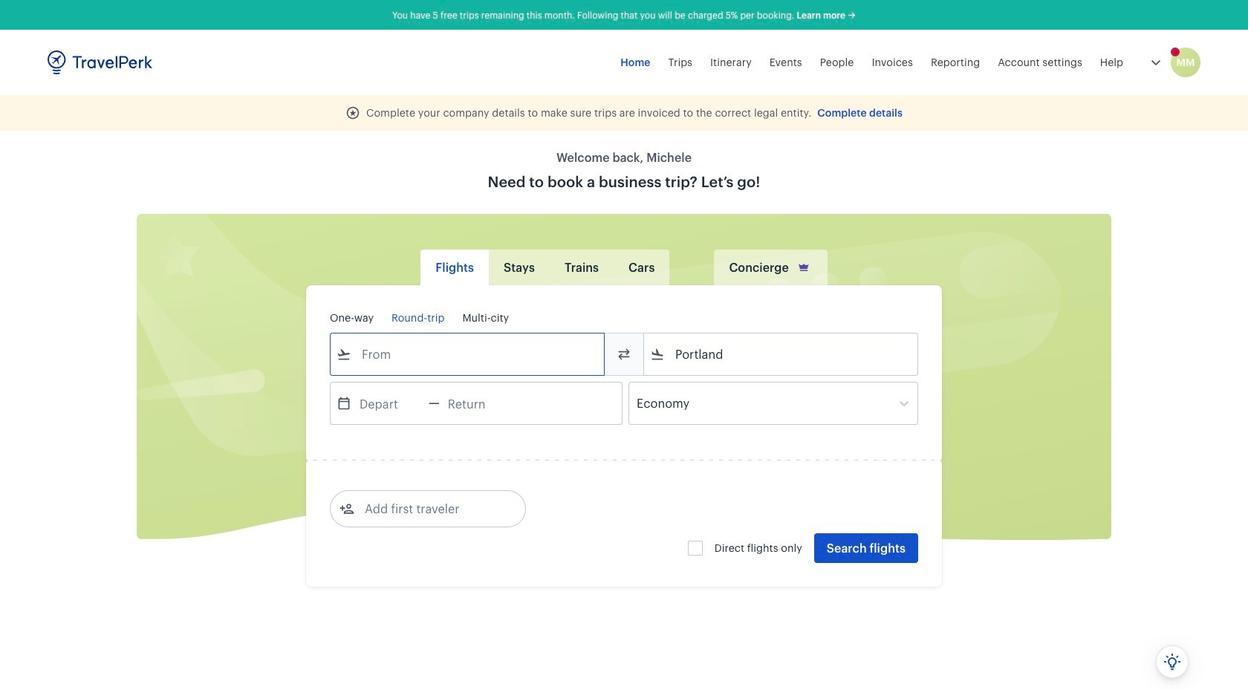Task type: locate. For each thing, give the bounding box(es) containing it.
To search field
[[665, 343, 899, 366]]

Depart text field
[[352, 383, 429, 424]]



Task type: describe. For each thing, give the bounding box(es) containing it.
Add first traveler search field
[[355, 497, 509, 521]]

Return text field
[[440, 383, 517, 424]]

From search field
[[352, 343, 585, 366]]



